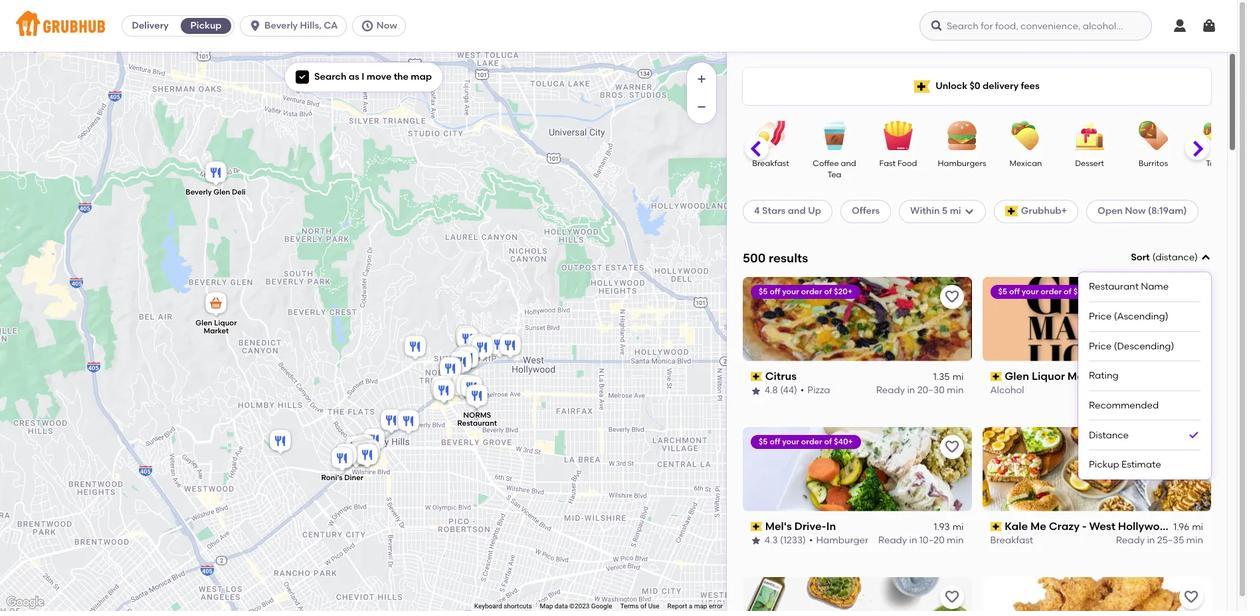 Task type: locate. For each thing, give the bounding box(es) containing it.
500
[[743, 250, 766, 266]]

in left 20–30
[[908, 385, 916, 397]]

min down the 1.93 mi
[[947, 535, 964, 547]]

of left $20+
[[825, 287, 833, 296]]

in down hollywood
[[1148, 535, 1156, 547]]

1 horizontal spatial glen
[[214, 188, 230, 197]]

1 horizontal spatial grubhub plus flag logo image
[[1006, 206, 1019, 217]]

star icon image left 4.3
[[751, 536, 762, 547]]

terms of use link
[[621, 603, 660, 610]]

subscription pass image for glen liquor market
[[991, 372, 1003, 382]]

0 vertical spatial liquor
[[214, 319, 237, 328]]

pickup
[[191, 20, 222, 31], [1090, 460, 1120, 471]]

0 horizontal spatial pickup
[[191, 20, 222, 31]]

star icon image
[[751, 386, 762, 397], [751, 536, 762, 547]]

map
[[411, 71, 432, 82], [695, 603, 708, 610]]

$5
[[759, 287, 768, 296], [999, 287, 1008, 296], [759, 437, 768, 447]]

1 vertical spatial glen
[[196, 319, 212, 328]]

1 horizontal spatial subscription pass image
[[991, 523, 1003, 532]]

market down the glen liquor market "icon"
[[204, 327, 229, 336]]

kale me crazy - west hollywood image
[[437, 355, 464, 384]]

fast
[[880, 159, 896, 168]]

map right the
[[411, 71, 432, 82]]

5
[[943, 206, 948, 217]]

1 vertical spatial price
[[1090, 341, 1112, 352]]

liquor inside glen liquor market
[[214, 319, 237, 328]]

Search for food, convenience, alcohol... search field
[[920, 11, 1153, 41]]

save this restaurant image down 5–15
[[1184, 439, 1200, 455]]

ready in 5–15 min
[[1124, 385, 1204, 397]]

ready down hollywood
[[1117, 535, 1146, 547]]

star icon image left 4.8
[[751, 386, 762, 397]]

of for ready in 20–30 min
[[825, 287, 833, 296]]

and up 'tea'
[[841, 159, 857, 168]]

$5 for citrus
[[759, 287, 768, 296]]

svg image left "beverly hills, ca"
[[249, 19, 262, 33]]

1.96 mi
[[1174, 522, 1204, 533]]

mexican
[[1010, 159, 1043, 168]]

beverly hills, ca
[[265, 20, 338, 31]]

of for ready in 5–15 min
[[1064, 287, 1072, 296]]

list box
[[1090, 273, 1201, 480]]

hills,
[[300, 20, 322, 31]]

restaurant up price (ascending)
[[1090, 281, 1140, 293]]

main navigation navigation
[[0, 0, 1238, 52]]

roni's diner image
[[329, 445, 356, 475]]

0 vertical spatial and
[[841, 159, 857, 168]]

500 results
[[743, 250, 809, 266]]

0 vertical spatial breakfast
[[753, 159, 790, 168]]

ready left 20–30
[[877, 385, 906, 397]]

subscription pass image left citrus
[[751, 372, 763, 382]]

1 vertical spatial pickup
[[1090, 460, 1120, 471]]

2 subscription pass image from the left
[[991, 523, 1003, 532]]

10–20
[[920, 535, 945, 547]]

4 stars and up
[[755, 206, 822, 217]]

dany's food trucks, inc. image
[[267, 428, 294, 457]]

pickup button
[[178, 15, 234, 37]]

tacos
[[1207, 159, 1229, 168]]

delivery
[[983, 80, 1019, 92]]

sort ( distance )
[[1132, 252, 1199, 263]]

now right open
[[1126, 206, 1147, 217]]

price
[[1090, 311, 1112, 322], [1090, 341, 1112, 352]]

da carla caffe image
[[333, 442, 360, 471]]

1 horizontal spatial beverly
[[265, 20, 298, 31]]

norms restaurant
[[458, 412, 497, 428]]

1.93 mi
[[935, 522, 964, 533]]

terms of use
[[621, 603, 660, 610]]

list box containing restaurant name
[[1090, 273, 1201, 480]]

4.8 (44)
[[765, 385, 798, 397]]

0 horizontal spatial restaurant
[[458, 420, 497, 428]]

(
[[1153, 252, 1156, 263]]

restaurant inside field
[[1090, 281, 1140, 293]]

order for citrus
[[802, 287, 823, 296]]

2 subscription pass image from the left
[[991, 372, 1003, 382]]

1 horizontal spatial subscription pass image
[[991, 372, 1003, 382]]

norms restaurant image
[[464, 383, 491, 412]]

1 horizontal spatial pickup
[[1090, 460, 1120, 471]]

0 horizontal spatial •
[[801, 385, 805, 397]]

norms
[[464, 412, 491, 420]]

(ascending)
[[1115, 311, 1169, 322]]

1.35 mi
[[934, 372, 964, 383]]

me
[[1031, 520, 1047, 533]]

1 horizontal spatial save this restaurant image
[[1184, 589, 1200, 605]]

1 vertical spatial liquor
[[1032, 370, 1066, 383]]

2 horizontal spatial glen
[[1005, 370, 1030, 383]]

0 horizontal spatial glen
[[196, 319, 212, 328]]

tasty donuts and cafe image
[[497, 332, 524, 362]]

breakfast down kale
[[991, 535, 1034, 547]]

0 vertical spatial •
[[801, 385, 805, 397]]

mi
[[950, 206, 962, 217], [953, 372, 964, 383], [953, 522, 964, 533], [1193, 522, 1204, 533]]

citrus logo image
[[743, 277, 972, 362]]

1.35
[[934, 372, 951, 383]]

map data ©2023 google
[[540, 603, 613, 610]]

price up rating
[[1090, 341, 1112, 352]]

kale me crazy - west hollywood  logo image
[[983, 427, 1212, 512]]

mi right 1.93
[[953, 522, 964, 533]]

price down the $30+
[[1090, 311, 1112, 322]]

map right a
[[695, 603, 708, 610]]

0 vertical spatial glen
[[214, 188, 230, 197]]

ready for kale me crazy - west hollywood
[[1117, 535, 1146, 547]]

your for citrus
[[783, 287, 800, 296]]

1 horizontal spatial breakfast
[[991, 535, 1034, 547]]

2 price from the top
[[1090, 341, 1112, 352]]

liquor
[[214, 319, 237, 328], [1032, 370, 1066, 383]]

$5 for mel's drive-in
[[759, 437, 768, 447]]

1 horizontal spatial •
[[810, 535, 813, 547]]

0 vertical spatial restaurant
[[1090, 281, 1140, 293]]

1 vertical spatial •
[[810, 535, 813, 547]]

pressed retail image
[[448, 349, 475, 378]]

0 vertical spatial now
[[377, 20, 397, 31]]

0 vertical spatial price
[[1090, 311, 1112, 322]]

0 horizontal spatial beverly
[[186, 188, 212, 197]]

0 horizontal spatial svg image
[[249, 19, 262, 33]]

stars
[[763, 206, 786, 217]]

pickup down distance
[[1090, 460, 1120, 471]]

1 horizontal spatial and
[[841, 159, 857, 168]]

subscription pass image for mel's drive-in
[[751, 523, 763, 532]]

svg image
[[1173, 18, 1189, 34], [1202, 18, 1218, 34], [361, 19, 374, 33], [299, 73, 306, 81], [1201, 253, 1212, 263]]

25–35
[[1158, 535, 1185, 547]]

fees
[[1021, 80, 1040, 92]]

ready left 10–20
[[879, 535, 908, 547]]

min down 1.96 mi
[[1187, 535, 1204, 547]]

1 vertical spatial restaurant
[[458, 420, 497, 428]]

market up recommended
[[1068, 370, 1105, 383]]

ferrarini image
[[356, 438, 383, 467]]

pickup for pickup
[[191, 20, 222, 31]]

beverly inside button
[[265, 20, 298, 31]]

1 vertical spatial star icon image
[[751, 536, 762, 547]]

$30+
[[1074, 287, 1093, 296]]

cafe ruisseau - beverly hills image
[[396, 408, 422, 437]]

as
[[349, 71, 360, 82]]

1 vertical spatial grubhub plus flag logo image
[[1006, 206, 1019, 217]]

plus icon image
[[695, 72, 709, 86]]

0 vertical spatial glen liquor market
[[196, 319, 237, 336]]

ready in 20–30 min
[[877, 385, 964, 397]]

beverly left hills,
[[265, 20, 298, 31]]

0 horizontal spatial glen liquor market
[[196, 319, 237, 336]]

beverly for beverly glen deli
[[186, 188, 212, 197]]

tacos image
[[1195, 121, 1241, 150]]

pickup inside button
[[191, 20, 222, 31]]

mi right 1.96
[[1193, 522, 1204, 533]]

1 subscription pass image from the left
[[751, 372, 763, 382]]

0 vertical spatial save this restaurant image
[[944, 289, 960, 305]]

the nosh of beverly hills image
[[343, 434, 370, 463]]

0 horizontal spatial subscription pass image
[[751, 523, 763, 532]]

the
[[394, 71, 409, 82]]

shortcuts
[[504, 603, 532, 610]]

restaurant
[[1090, 281, 1140, 293], [458, 420, 497, 428]]

citrus image
[[402, 334, 429, 363]]

subscription pass image
[[751, 523, 763, 532], [991, 523, 1003, 532]]

data
[[555, 603, 568, 610]]

subway® image
[[353, 442, 380, 471]]

0 vertical spatial pickup
[[191, 20, 222, 31]]

4.3
[[765, 535, 778, 547]]

4.8
[[765, 385, 778, 397]]

in left 10–20
[[910, 535, 918, 547]]

hollywood burger image
[[437, 356, 464, 385]]

mi for kale me crazy - west hollywood
[[1193, 522, 1204, 533]]

1 horizontal spatial now
[[1126, 206, 1147, 217]]

0 vertical spatial star icon image
[[751, 386, 762, 397]]

earthbar sunset logo image
[[743, 577, 972, 612]]

grubhub plus flag logo image left grubhub+
[[1006, 206, 1019, 217]]

0 vertical spatial beverly
[[265, 20, 298, 31]]

ca
[[324, 20, 338, 31]]

save this restaurant image down 20–30
[[944, 439, 960, 455]]

glen liquor market logo image
[[983, 277, 1212, 362]]

open now (8:19am)
[[1098, 206, 1188, 217]]

use
[[649, 603, 660, 610]]

keyboard shortcuts
[[475, 603, 532, 610]]

$0
[[970, 80, 981, 92]]

le pain quotidien (south santa monica blvd) image
[[350, 433, 377, 462]]

subscription pass image up alcohol
[[991, 372, 1003, 382]]

1 horizontal spatial restaurant
[[1090, 281, 1140, 293]]

your down (44)
[[783, 437, 800, 447]]

name
[[1142, 281, 1170, 293]]

beverly
[[265, 20, 298, 31], [186, 188, 212, 197]]

coffee and tea
[[813, 159, 857, 180]]

pickup inside field
[[1090, 460, 1120, 471]]

2 star icon image from the top
[[751, 536, 762, 547]]

report a map error link
[[668, 603, 723, 610]]

grubhub+
[[1022, 206, 1068, 217]]

glen liquor market link
[[991, 370, 1204, 385]]

• hamburger
[[810, 535, 869, 547]]

0 vertical spatial grubhub plus flag logo image
[[915, 80, 931, 93]]

0 vertical spatial map
[[411, 71, 432, 82]]

ready for citrus
[[877, 385, 906, 397]]

0 horizontal spatial grubhub plus flag logo image
[[915, 80, 931, 93]]

and
[[841, 159, 857, 168], [788, 206, 806, 217]]

distance
[[1090, 430, 1130, 441]]

0 horizontal spatial liquor
[[214, 319, 237, 328]]

price for price (ascending)
[[1090, 311, 1112, 322]]

pickup for pickup estimate
[[1090, 460, 1120, 471]]

grubhub plus flag logo image
[[915, 80, 931, 93], [1006, 206, 1019, 217]]

urth caffe melrose image
[[454, 373, 481, 402]]

svg image right 5
[[964, 206, 975, 217]]

coffee and tea image
[[812, 121, 858, 150]]

0 horizontal spatial save this restaurant image
[[944, 289, 960, 305]]

now up move
[[377, 20, 397, 31]]

star icon image for citrus
[[751, 386, 762, 397]]

diner
[[345, 474, 364, 483]]

1 horizontal spatial svg image
[[931, 19, 944, 33]]

7 eleven image
[[465, 332, 492, 362]]

2 horizontal spatial svg image
[[964, 206, 975, 217]]

order
[[802, 287, 823, 296], [1041, 287, 1063, 296], [802, 437, 823, 447]]

restaurant name
[[1090, 281, 1170, 293]]

breakfast down breakfast image
[[753, 159, 790, 168]]

restaurant down norms restaurant icon
[[458, 420, 497, 428]]

1.96
[[1174, 522, 1190, 533]]

dessert image
[[1067, 121, 1114, 150]]

svg image
[[249, 19, 262, 33], [931, 19, 944, 33], [964, 206, 975, 217]]

1 subscription pass image from the left
[[751, 523, 763, 532]]

order left $20+
[[802, 287, 823, 296]]

save this restaurant image
[[1184, 289, 1200, 305], [944, 439, 960, 455], [1184, 439, 1200, 455], [944, 589, 960, 605]]

1 horizontal spatial map
[[695, 603, 708, 610]]

in
[[827, 520, 837, 533]]

energy life cafe image
[[343, 442, 370, 471]]

your down results at the right top of page
[[783, 287, 800, 296]]

the farm of beverly hills image
[[361, 427, 388, 456]]

0 horizontal spatial subscription pass image
[[751, 372, 763, 382]]

pickup right delivery button
[[191, 20, 222, 31]]

0 vertical spatial market
[[204, 327, 229, 336]]

subscription pass image
[[751, 372, 763, 382], [991, 372, 1003, 382]]

save this restaurant image
[[944, 289, 960, 305], [1184, 589, 1200, 605]]

min for kale me crazy - west hollywood
[[1187, 535, 1204, 547]]

subscription pass image left kale
[[991, 523, 1003, 532]]

beverly left "deli" on the left top of the page
[[186, 188, 212, 197]]

star icon image for mel's drive-in
[[751, 536, 762, 547]]

None field
[[1079, 251, 1212, 480]]

subscription pass image inside glen liquor market link
[[991, 372, 1003, 382]]

order left $40+
[[802, 437, 823, 447]]

0 horizontal spatial market
[[204, 327, 229, 336]]

roni's
[[321, 474, 343, 483]]

0 horizontal spatial map
[[411, 71, 432, 82]]

• down drive-
[[810, 535, 813, 547]]

comoncy - beverly hills image
[[351, 439, 378, 468]]

save this restaurant image right name
[[1184, 289, 1200, 305]]

min for mel's drive-in
[[947, 535, 964, 547]]

grubhub plus flag logo image left 'unlock'
[[915, 80, 931, 93]]

off
[[770, 287, 781, 296], [1010, 287, 1020, 296], [770, 437, 781, 447]]

1 vertical spatial and
[[788, 206, 806, 217]]

estimate
[[1122, 460, 1162, 471]]

1 price from the top
[[1090, 311, 1112, 322]]

report a map error
[[668, 603, 723, 610]]

beverly inside map region
[[186, 188, 212, 197]]

1 vertical spatial beverly
[[186, 188, 212, 197]]

now inside now button
[[377, 20, 397, 31]]

of left $40+
[[825, 437, 833, 447]]

• right (44)
[[801, 385, 805, 397]]

1 star icon image from the top
[[751, 386, 762, 397]]

1 horizontal spatial liquor
[[1032, 370, 1066, 383]]

ihop image
[[469, 334, 496, 364]]

up
[[809, 206, 822, 217]]

4.3 (1233)
[[765, 535, 806, 547]]

1 horizontal spatial glen liquor market
[[1005, 370, 1105, 383]]

save this restaurant button
[[940, 285, 964, 309], [1180, 285, 1204, 309], [940, 435, 964, 459], [1180, 435, 1204, 459], [940, 585, 964, 609], [1180, 585, 1204, 609]]

svg image up 'unlock'
[[931, 19, 944, 33]]

order for mel's drive-in
[[802, 437, 823, 447]]

1 vertical spatial glen liquor market
[[1005, 370, 1105, 383]]

of left the $30+
[[1064, 287, 1072, 296]]

fast food image
[[876, 121, 922, 150]]

1 horizontal spatial market
[[1068, 370, 1105, 383]]

min down 1.35 mi
[[947, 385, 964, 397]]

price for price (descending)
[[1090, 341, 1112, 352]]

1 vertical spatial map
[[695, 603, 708, 610]]

1 vertical spatial breakfast
[[991, 535, 1034, 547]]

mi right 5
[[950, 206, 962, 217]]

mi right 1.35
[[953, 372, 964, 383]]

deli
[[232, 188, 246, 197]]

subscription pass image left mel's
[[751, 523, 763, 532]]

2 vertical spatial glen
[[1005, 370, 1030, 383]]

price (descending)
[[1090, 341, 1175, 352]]

market
[[204, 327, 229, 336], [1068, 370, 1105, 383]]

min
[[947, 385, 964, 397], [1187, 385, 1204, 397], [947, 535, 964, 547], [1187, 535, 1204, 547]]

and left up
[[788, 206, 806, 217]]

0 horizontal spatial now
[[377, 20, 397, 31]]



Task type: vqa. For each thing, say whether or not it's contained in the screenshot.
Energy Life Cafe "icon"
yes



Task type: describe. For each thing, give the bounding box(es) containing it.
beverly hills, ca button
[[240, 15, 352, 37]]

(descending)
[[1115, 341, 1175, 352]]

ready in 10–20 min
[[879, 535, 964, 547]]

pickup estimate
[[1090, 460, 1162, 471]]

subscription pass image for citrus
[[751, 372, 763, 382]]

beverly for beverly hills, ca
[[265, 20, 298, 31]]

a
[[689, 603, 693, 610]]

(44)
[[781, 385, 798, 397]]

zinc cafe & market image
[[449, 373, 476, 402]]

food
[[898, 159, 918, 168]]

map region
[[0, 29, 770, 612]]

none field containing sort
[[1079, 251, 1212, 480]]

results
[[769, 250, 809, 266]]

0 horizontal spatial breakfast
[[753, 159, 790, 168]]

coffee
[[813, 159, 840, 168]]

in for mel's drive-in
[[910, 535, 918, 547]]

breakfast image
[[748, 121, 795, 150]]

4
[[755, 206, 760, 217]]

1 vertical spatial now
[[1126, 206, 1147, 217]]

google
[[592, 603, 613, 610]]

1 vertical spatial market
[[1068, 370, 1105, 383]]

glen liquor market image
[[203, 291, 229, 320]]

fast food
[[880, 159, 918, 168]]

beverly glen deli
[[186, 188, 246, 197]]

$20+
[[835, 287, 853, 296]]

error
[[709, 603, 723, 610]]

tea
[[828, 170, 842, 180]]

i
[[362, 71, 365, 82]]

hamburgers image
[[939, 121, 986, 150]]

mexican image
[[1003, 121, 1050, 150]]

rawberri image
[[455, 345, 481, 374]]

body energy club - west hollywood image
[[454, 344, 481, 373]]

mel's drive-in image
[[453, 324, 480, 353]]

hollywood burger  logo image
[[983, 577, 1212, 612]]

citrus
[[766, 370, 797, 383]]

order left the $30+
[[1041, 287, 1063, 296]]

grubhub plus flag logo image for unlock $0 delivery fees
[[915, 80, 931, 93]]

joe & the juice image
[[459, 374, 485, 404]]

ready for mel's drive-in
[[879, 535, 908, 547]]

1 vertical spatial save this restaurant image
[[1184, 589, 1200, 605]]

of for ready in 10–20 min
[[825, 437, 833, 447]]

joey's cafe image
[[487, 332, 513, 361]]

keyboard
[[475, 603, 502, 610]]

google image
[[3, 594, 47, 612]]

earthbar sunset image
[[455, 326, 481, 355]]

roni's diner
[[321, 474, 364, 483]]

alana's coffee roasters image
[[429, 374, 455, 404]]

your left the $30+
[[1022, 287, 1039, 296]]

tryst caffe image
[[354, 442, 381, 471]]

delivery button
[[122, 15, 178, 37]]

recommended
[[1090, 400, 1160, 411]]

open
[[1098, 206, 1124, 217]]

)
[[1195, 252, 1199, 263]]

move
[[367, 71, 392, 82]]

distance
[[1156, 252, 1195, 263]]

in for citrus
[[908, 385, 916, 397]]

in left 5–15
[[1155, 385, 1163, 397]]

ready in 25–35 min
[[1117, 535, 1204, 547]]

distance option
[[1090, 421, 1201, 451]]

leora cafe image
[[378, 408, 405, 437]]

mel's
[[766, 520, 792, 533]]

subscription pass image for kale me crazy - west hollywood
[[991, 523, 1003, 532]]

unlock
[[936, 80, 968, 92]]

price (ascending)
[[1090, 311, 1169, 322]]

beverly glen deli image
[[203, 160, 229, 189]]

kale me crazy - west hollywood
[[1005, 520, 1174, 533]]

minus icon image
[[695, 100, 709, 114]]

the butcher's daughter image
[[431, 378, 457, 407]]

mi for mel's drive-in
[[953, 522, 964, 533]]

list box inside field
[[1090, 273, 1201, 480]]

within 5 mi
[[911, 206, 962, 217]]

5–15
[[1165, 385, 1185, 397]]

alcohol
[[991, 385, 1025, 397]]

report
[[668, 603, 688, 610]]

judi's deli image
[[350, 437, 377, 466]]

grubhub plus flag logo image for grubhub+
[[1006, 206, 1019, 217]]

of left use
[[641, 603, 647, 610]]

in for kale me crazy - west hollywood
[[1148, 535, 1156, 547]]

0 horizontal spatial and
[[788, 206, 806, 217]]

unlock $0 delivery fees
[[936, 80, 1040, 92]]

min for citrus
[[947, 385, 964, 397]]

restaurant inside map region
[[458, 420, 497, 428]]

$5 off your order of $20+
[[759, 287, 853, 296]]

your for mel's drive-in
[[783, 437, 800, 447]]

min right 5–15
[[1187, 385, 1204, 397]]

delivery
[[132, 20, 169, 31]]

west
[[1090, 520, 1116, 533]]

burritos image
[[1131, 121, 1177, 150]]

mel's drive-in
[[766, 520, 837, 533]]

• pizza
[[801, 385, 831, 397]]

1.93
[[935, 522, 951, 533]]

off for citrus
[[770, 287, 781, 296]]

mi for citrus
[[953, 372, 964, 383]]

svg image inside field
[[1201, 253, 1212, 263]]

©2023
[[570, 603, 590, 610]]

terms
[[621, 603, 639, 610]]

keyboard shortcuts button
[[475, 602, 532, 612]]

(8:19am)
[[1149, 206, 1188, 217]]

svg image inside now button
[[361, 19, 374, 33]]

glen liquor market inside map region
[[196, 319, 237, 336]]

market inside map region
[[204, 327, 229, 336]]

pizza
[[808, 385, 831, 397]]

burritos
[[1139, 159, 1169, 168]]

mickey fine grill image
[[346, 440, 373, 469]]

off for mel's drive-in
[[770, 437, 781, 447]]

dessert
[[1076, 159, 1105, 168]]

map
[[540, 603, 553, 610]]

and inside 'coffee and tea'
[[841, 159, 857, 168]]

save this restaurant image down 10–20
[[944, 589, 960, 605]]

search
[[314, 71, 347, 82]]

• for citrus
[[801, 385, 805, 397]]

search as i move the map
[[314, 71, 432, 82]]

kale
[[1005, 520, 1029, 533]]

drive-
[[795, 520, 827, 533]]

offers
[[852, 206, 880, 217]]

$5 off your order of $30+
[[999, 287, 1093, 296]]

check icon image
[[1188, 429, 1201, 442]]

within
[[911, 206, 940, 217]]

svg image inside the beverly hills, ca button
[[249, 19, 262, 33]]

• for mel's drive-in
[[810, 535, 813, 547]]

riozonas acai west hollywood image
[[452, 345, 479, 374]]

now button
[[352, 15, 411, 37]]

mel's drive-in logo image
[[743, 427, 972, 512]]

sort
[[1132, 252, 1151, 263]]

-
[[1083, 520, 1087, 533]]

ready up recommended
[[1124, 385, 1153, 397]]



